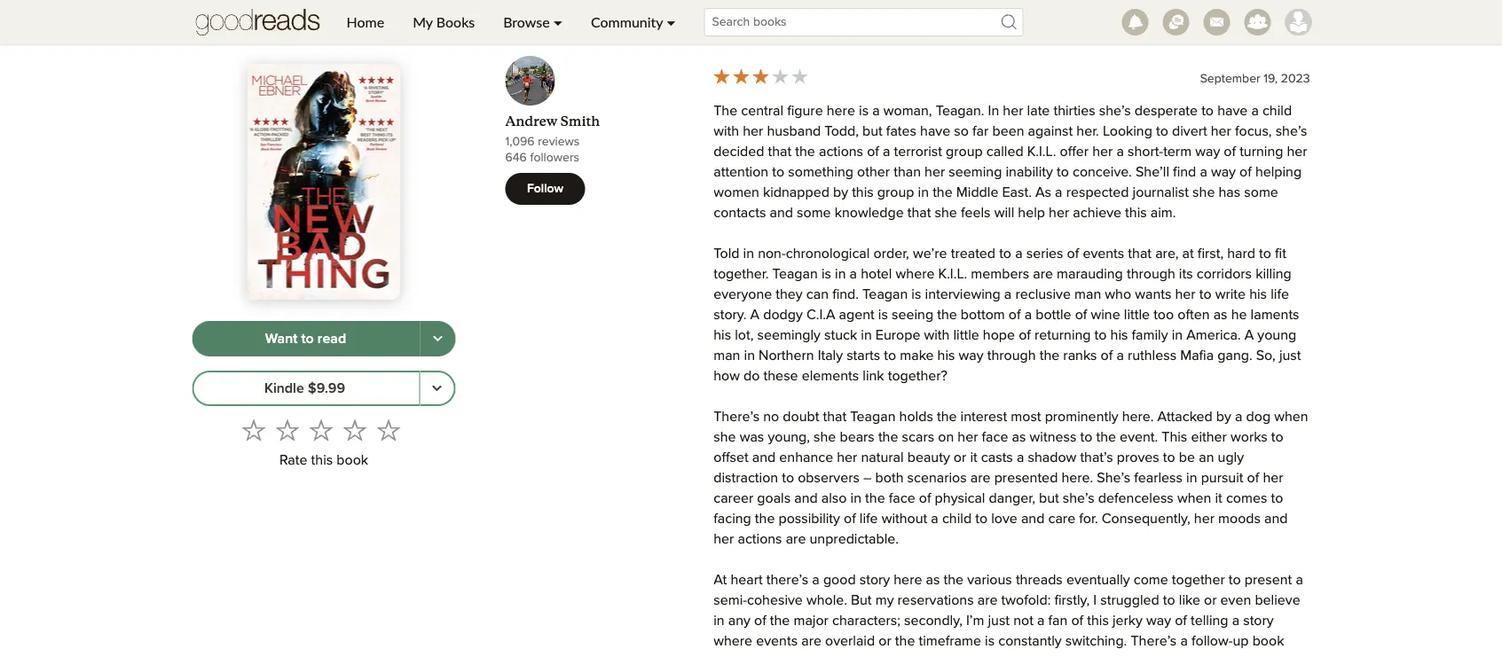 Task type: vqa. For each thing, say whether or not it's contained in the screenshot.
overlaid at bottom
yes



Task type: locate. For each thing, give the bounding box(es) containing it.
1 horizontal spatial or
[[954, 451, 966, 465]]

0 vertical spatial face
[[982, 431, 1008, 445]]

when right the dog at the bottom
[[1274, 410, 1308, 424]]

teagan down hotel
[[862, 288, 908, 302]]

child down physical
[[942, 512, 972, 526]]

1 horizontal spatial there's
[[1131, 635, 1177, 649]]

▾ right browse
[[553, 13, 563, 31]]

0 horizontal spatial child
[[942, 512, 972, 526]]

0 horizontal spatial man
[[714, 349, 740, 363]]

of right "ranks"
[[1101, 349, 1113, 363]]

1 horizontal spatial story
[[1243, 614, 1274, 628]]

knowledge
[[835, 206, 904, 220]]

is left woman,
[[859, 104, 869, 118]]

1 horizontal spatial when
[[1274, 410, 1308, 424]]

0 horizontal spatial a
[[750, 308, 760, 322]]

here. up the event.
[[1122, 410, 1154, 424]]

family
[[1132, 329, 1168, 343]]

there's
[[714, 410, 760, 424], [1131, 635, 1177, 649]]

she left has
[[1193, 186, 1215, 200]]

when
[[1274, 410, 1308, 424], [1177, 492, 1211, 506]]

a left woman,
[[872, 104, 880, 118]]

2 vertical spatial she's
[[1063, 492, 1095, 506]]

teagan inside there's no doubt that teagan holds the interest most prominently here. attacked by a dog when she was young, she bears the scars on her face as witness to the event. this either works to offset and enhance her natural beauty or it casts a shadow that's proves to be an ugly distraction to observers – both scenarios are presented here. she's fearless in pursuit of her career goals and also in the face of physical danger, but she's defenceless when it comes to facing the possibility of life without a child to love and care for. consequently, her moods and her actions are unpredictable.
[[850, 410, 896, 424]]

her up conceive.
[[1092, 145, 1113, 159]]

0 vertical spatial a
[[750, 308, 760, 322]]

1 vertical spatial when
[[1177, 492, 1211, 506]]

▾ right the community
[[667, 13, 676, 31]]

0 vertical spatial as
[[1213, 308, 1227, 322]]

1 horizontal spatial with
[[924, 329, 950, 343]]

there's down jerky
[[1131, 635, 1177, 649]]

a right as
[[1055, 186, 1062, 200]]

0 vertical spatial k.i.l.
[[1027, 145, 1056, 159]]

way up has
[[1211, 165, 1236, 179]]

like
[[1179, 594, 1200, 608]]

her right in
[[1003, 104, 1023, 118]]

1 horizontal spatial but
[[1039, 492, 1059, 506]]

0 vertical spatial story
[[860, 573, 890, 588]]

1 horizontal spatial here.
[[1122, 410, 1154, 424]]

than
[[894, 165, 921, 179]]

how
[[714, 369, 740, 384]]

k.i.l. inside the told in non-chronological order, we're treated to a series of events that are, at first, hard to fit together. teagan is in a hotel where k.i.l. members are marauding through its corridors killing everyone they can find. teagan is interviewing a reclusive man who wants her to write his life story. a dodgy c.i.a agent is seeing the bottom of a bottle of wine little too often as he laments his lot, seemingly stuck in europe with little hope of returning to his family in america. a young man in northern italy starts to make his way through the ranks of a ruthless mafia gang. so, just how do these elements link together?
[[938, 267, 967, 281]]

a up the lot,
[[750, 308, 760, 322]]

1 vertical spatial events
[[756, 635, 798, 649]]

0 vertical spatial events
[[1083, 247, 1124, 261]]

natural
[[861, 451, 904, 465]]

fearless
[[1134, 471, 1183, 486]]

she's inside there's no doubt that teagan holds the interest most prominently here. attacked by a dog when she was young, she bears the scars on her face as witness to the event. this either works to offset and enhance her natural beauty or it casts a shadow that's proves to be an ugly distraction to observers – both scenarios are presented here. she's fearless in pursuit of her career goals and also in the face of physical danger, but she's defenceless when it comes to facing the possibility of life without a child to love and care for. consequently, her moods and her actions are unpredictable.
[[1063, 492, 1095, 506]]

by down something
[[833, 186, 848, 200]]

events inside the told in non-chronological order, we're treated to a series of events that are, at first, hard to fit together. teagan is in a hotel where k.i.l. members are marauding through its corridors killing everyone they can find. teagan is interviewing a reclusive man who wants her to write his life story. a dodgy c.i.a agent is seeing the bottom of a bottle of wine little too often as he laments his lot, seemingly stuck in europe with little hope of returning to his family in america. a young man in northern italy starts to make his way through the ranks of a ruthless mafia gang. so, just how do these elements link together?
[[1083, 247, 1124, 261]]

child up 'focus,'
[[1263, 104, 1292, 118]]

good
[[823, 573, 856, 588]]

0 vertical spatial little
[[1124, 308, 1150, 322]]

1 vertical spatial actions
[[738, 533, 782, 547]]

1 horizontal spatial by
[[1216, 410, 1231, 424]]

lot,
[[735, 329, 754, 343]]

are down possibility
[[786, 533, 806, 547]]

1 vertical spatial have
[[920, 124, 950, 139]]

bottle
[[1036, 308, 1071, 322]]

on
[[938, 431, 954, 445]]

of left wine
[[1075, 308, 1087, 322]]

1 horizontal spatial ▾
[[667, 13, 676, 31]]

her down central
[[743, 124, 763, 139]]

▾ inside 'link'
[[553, 13, 563, 31]]

no
[[763, 410, 779, 424]]

present
[[1245, 573, 1292, 588]]

▾
[[553, 13, 563, 31], [667, 13, 676, 31]]

1 horizontal spatial group
[[946, 145, 983, 159]]

with down the the
[[714, 124, 739, 139]]

where down any
[[714, 635, 752, 649]]

a up presented
[[1017, 451, 1024, 465]]

her down as
[[1049, 206, 1069, 220]]

0 horizontal spatial ▾
[[553, 13, 563, 31]]

0 vertical spatial actions
[[819, 145, 863, 159]]

a up 'focus,'
[[1251, 104, 1259, 118]]

secondly,
[[904, 614, 962, 628]]

1 vertical spatial here
[[894, 573, 922, 588]]

as down the most
[[1012, 431, 1026, 445]]

mafia
[[1180, 349, 1214, 363]]

browse ▾ link
[[489, 0, 577, 44]]

2 vertical spatial teagan
[[850, 410, 896, 424]]

to inside want to read button
[[301, 332, 314, 346]]

0 horizontal spatial through
[[987, 349, 1036, 363]]

events down major
[[756, 635, 798, 649]]

is
[[859, 104, 869, 118], [821, 267, 831, 281], [912, 288, 921, 302], [878, 308, 888, 322], [985, 635, 995, 649]]

c.i.a
[[806, 308, 835, 322]]

is down chronological
[[821, 267, 831, 281]]

group
[[946, 145, 983, 159], [877, 186, 914, 200]]

america.
[[1186, 329, 1241, 343]]

that up bears
[[823, 410, 847, 424]]

here.
[[1122, 410, 1154, 424], [1062, 471, 1093, 486]]

1 vertical spatial face
[[889, 492, 915, 506]]

turning
[[1240, 145, 1283, 159]]

0 vertical spatial teagan
[[772, 267, 818, 281]]

0 horizontal spatial by
[[833, 186, 848, 200]]

in left any
[[714, 614, 725, 628]]

home image
[[196, 0, 320, 44]]

1 vertical spatial by
[[1216, 410, 1231, 424]]

man down the marauding
[[1075, 288, 1101, 302]]

1 horizontal spatial here
[[894, 573, 922, 588]]

0 horizontal spatial events
[[756, 635, 798, 649]]

to up the goals
[[782, 471, 794, 486]]

man
[[1075, 288, 1101, 302], [714, 349, 740, 363]]

here inside the central figure here is a woman, teagan. in her late thirties she's desperate to have a child with her husband todd, but fates have so far been against her. looking to divert her focus, she's decided that the actions of a terrorist group called k.i.l. offer her a short-term way of turning her attention to something other than her seeming inability to conceive. she'll find a way of helping women kidnapped by this group in the middle east. as a respected journalist she has some contacts and some knowledge that she feels will help her achieve this aim.
[[827, 104, 855, 118]]

or down 'on' in the right bottom of the page
[[954, 451, 966, 465]]

are up reclusive
[[1033, 267, 1053, 281]]

to left fit
[[1259, 247, 1271, 261]]

the down the goals
[[755, 512, 775, 526]]

child inside there's no doubt that teagan holds the interest most prominently here. attacked by a dog when she was young, she bears the scars on her face as witness to the event. this either works to offset and enhance her natural beauty or it casts a shadow that's proves to be an ugly distraction to observers – both scenarios are presented here. she's fearless in pursuit of her career goals and also in the face of physical danger, but she's defenceless when it comes to facing the possibility of life without a child to love and care for. consequently, her moods and her actions are unpredictable.
[[942, 512, 972, 526]]

0 vertical spatial by
[[833, 186, 848, 200]]

told in non-chronological order, we're treated to a series of events that are, at first, hard to fit together. teagan is in a hotel where k.i.l. members are marauding through its corridors killing everyone they can find. teagan is interviewing a reclusive man who wants her to write his life story. a dodgy c.i.a agent is seeing the bottom of a bottle of wine little too often as he laments his lot, seemingly stuck in europe with little hope of returning to his family in america. a young man in northern italy starts to make his way through the ranks of a ruthless mafia gang. so, just how do these elements link together?
[[714, 247, 1301, 384]]

europe
[[876, 329, 920, 343]]

follow
[[527, 183, 563, 195]]

1 vertical spatial group
[[877, 186, 914, 200]]

in down be
[[1186, 471, 1197, 486]]

its
[[1179, 267, 1193, 281]]

find.
[[832, 288, 859, 302]]

her inside the told in non-chronological order, we're treated to a series of events that are, at first, hard to fit together. teagan is in a hotel where k.i.l. members are marauding through its corridors killing everyone they can find. teagan is interviewing a reclusive man who wants her to write his life story. a dodgy c.i.a agent is seeing the bottom of a bottle of wine little too often as he laments his lot, seemingly stuck in europe with little hope of returning to his family in america. a young man in northern italy starts to make his way through the ranks of a ruthless mafia gang. so, just how do these elements link together?
[[1175, 288, 1196, 302]]

fates
[[886, 124, 916, 139]]

1 horizontal spatial events
[[1083, 247, 1124, 261]]

with inside the told in non-chronological order, we're treated to a series of events that are, at first, hard to fit together. teagan is in a hotel where k.i.l. members are marauding through its corridors killing everyone they can find. teagan is interviewing a reclusive man who wants her to write his life story. a dodgy c.i.a agent is seeing the bottom of a bottle of wine little too often as he laments his lot, seemingly stuck in europe with little hope of returning to his family in america. a young man in northern italy starts to make his way through the ranks of a ruthless mafia gang. so, just how do these elements link together?
[[924, 329, 950, 343]]

her down its
[[1175, 288, 1196, 302]]

0 vertical spatial she's
[[1099, 104, 1131, 118]]

the down –
[[865, 492, 885, 506]]

when down pursuit
[[1177, 492, 1211, 506]]

0 horizontal spatial when
[[1177, 492, 1211, 506]]

kidnapped
[[763, 186, 829, 200]]

1 horizontal spatial as
[[1012, 431, 1026, 445]]

story
[[860, 573, 890, 588], [1243, 614, 1274, 628]]

0 vertical spatial there's
[[714, 410, 760, 424]]

to left like
[[1163, 594, 1175, 608]]

life inside the told in non-chronological order, we're treated to a series of events that are, at first, hard to fit together. teagan is in a hotel where k.i.l. members are marauding through its corridors killing everyone they can find. teagan is interviewing a reclusive man who wants her to write his life story. a dodgy c.i.a agent is seeing the bottom of a bottle of wine little too often as he laments his lot, seemingly stuck in europe with little hope of returning to his family in america. a young man in northern italy starts to make his way through the ranks of a ruthless mafia gang. so, just how do these elements link together?
[[1271, 288, 1289, 302]]

everyone
[[714, 288, 772, 302]]

0 horizontal spatial she's
[[1063, 492, 1095, 506]]

as inside the told in non-chronological order, we're treated to a series of events that are, at first, hard to fit together. teagan is in a hotel where k.i.l. members are marauding through its corridors killing everyone they can find. teagan is interviewing a reclusive man who wants her to write his life story. a dodgy c.i.a agent is seeing the bottom of a bottle of wine little too often as he laments his lot, seemingly stuck in europe with little hope of returning to his family in america. a young man in northern italy starts to make his way through the ranks of a ruthless mafia gang. so, just how do these elements link together?
[[1213, 308, 1227, 322]]

1 horizontal spatial life
[[1271, 288, 1289, 302]]

offset
[[714, 451, 748, 465]]

1 vertical spatial here.
[[1062, 471, 1093, 486]]

review by andrew smith element
[[505, 56, 1310, 649]]

unpredictable.
[[810, 533, 899, 547]]

respected
[[1066, 186, 1129, 200]]

or
[[954, 451, 966, 465], [1204, 594, 1217, 608], [879, 635, 891, 649]]

0 horizontal spatial k.i.l.
[[938, 267, 967, 281]]

some
[[1244, 186, 1278, 200], [797, 206, 831, 220]]

1 vertical spatial as
[[1012, 431, 1026, 445]]

as inside there's no doubt that teagan holds the interest most prominently here. attacked by a dog when she was young, she bears the scars on her face as witness to the event. this either works to offset and enhance her natural beauty or it casts a shadow that's proves to be an ugly distraction to observers – both scenarios are presented here. she's fearless in pursuit of her career goals and also in the face of physical danger, but she's defenceless when it comes to facing the possibility of life without a child to love and care for. consequently, her moods and her actions are unpredictable.
[[1012, 431, 1026, 445]]

feels
[[961, 206, 991, 220]]

her
[[1003, 104, 1023, 118], [743, 124, 763, 139], [1211, 124, 1231, 139], [1092, 145, 1113, 159], [1287, 145, 1307, 159], [925, 165, 945, 179], [1049, 206, 1069, 220], [1175, 288, 1196, 302], [958, 431, 978, 445], [837, 451, 857, 465], [1263, 471, 1283, 486], [1194, 512, 1215, 526], [714, 533, 734, 547]]

a left series
[[1015, 247, 1023, 261]]

home link
[[332, 0, 399, 44]]

hotel
[[861, 267, 892, 281]]

0 horizontal spatial where
[[714, 635, 752, 649]]

chronological
[[786, 247, 870, 261]]

▾ for browse ▾
[[553, 13, 563, 31]]

0 horizontal spatial as
[[926, 573, 940, 588]]

story up up
[[1243, 614, 1274, 628]]

this inside at heart there's a good story here as the various threads eventually come together to present a semi-cohesive whole. but my reservations are twofold: firstly, i struggled to like or even believe in any of the major characters; secondly, i'm just not a fan of this jerky way of telling a story where events are overlaid or the timeframe is constantly switching. there's a follow-up b
[[1087, 614, 1109, 628]]

she'll
[[1136, 165, 1169, 179]]

young,
[[768, 431, 810, 445]]

1 horizontal spatial child
[[1263, 104, 1292, 118]]

face up without
[[889, 492, 915, 506]]

together.
[[714, 267, 769, 281]]

in inside the central figure here is a woman, teagan. in her late thirties she's desperate to have a child with her husband todd, but fates have so far been against her. looking to divert her focus, she's decided that the actions of a terrorist group called k.i.l. offer her a short-term way of turning her attention to something other than her seeming inability to conceive. she'll find a way of helping women kidnapped by this group in the middle east. as a respected journalist she has some contacts and some knowledge that she feels will help her achieve this aim.
[[918, 186, 929, 200]]

1 vertical spatial it
[[1215, 492, 1222, 506]]

or down characters;
[[879, 635, 891, 649]]

0 vertical spatial or
[[954, 451, 966, 465]]

it
[[970, 451, 977, 465], [1215, 492, 1222, 506]]

0 horizontal spatial here.
[[1062, 471, 1093, 486]]

of right fan
[[1071, 614, 1083, 628]]

the
[[795, 145, 815, 159], [933, 186, 953, 200], [937, 308, 957, 322], [1040, 349, 1060, 363], [937, 410, 957, 424], [878, 431, 898, 445], [1096, 431, 1116, 445], [865, 492, 885, 506], [755, 512, 775, 526], [944, 573, 964, 588], [770, 614, 790, 628], [895, 635, 915, 649]]

2 vertical spatial or
[[879, 635, 891, 649]]

have up 'focus,'
[[1217, 104, 1248, 118]]

his down wine
[[1110, 329, 1128, 343]]

1 vertical spatial some
[[797, 206, 831, 220]]

that up we're
[[907, 206, 931, 220]]

0 vertical spatial have
[[1217, 104, 1248, 118]]

0 vertical spatial child
[[1263, 104, 1292, 118]]

0 vertical spatial life
[[1271, 288, 1289, 302]]

0 vertical spatial here.
[[1122, 410, 1154, 424]]

reservations
[[898, 594, 974, 608]]

just inside at heart there's a good story here as the various threads eventually come together to present a semi-cohesive whole. but my reservations are twofold: firstly, i struggled to like or even believe in any of the major characters; secondly, i'm just not a fan of this jerky way of telling a story where events are overlaid or the timeframe is constantly switching. there's a follow-up b
[[988, 614, 1010, 628]]

teagan up "they"
[[772, 267, 818, 281]]

and inside the central figure here is a woman, teagan. in her late thirties she's desperate to have a child with her husband todd, but fates have so far been against her. looking to divert her focus, she's decided that the actions of a terrorist group called k.i.l. offer her a short-term way of turning her attention to something other than her seeming inability to conceive. she'll find a way of helping women kidnapped by this group in the middle east. as a respected journalist she has some contacts and some knowledge that she feels will help her achieve this aim.
[[770, 206, 793, 220]]

man up how
[[714, 349, 740, 363]]

actions
[[819, 145, 863, 159], [738, 533, 782, 547]]

1 vertical spatial but
[[1039, 492, 1059, 506]]

teagan up bears
[[850, 410, 896, 424]]

1 horizontal spatial where
[[896, 267, 935, 281]]

where down we're
[[896, 267, 935, 281]]

here up the my on the bottom right of page
[[894, 573, 922, 588]]

rate this book
[[279, 454, 368, 468]]

0 horizontal spatial life
[[860, 512, 878, 526]]

even
[[1220, 594, 1251, 608]]

0 vertical spatial group
[[946, 145, 983, 159]]

2 ▾ from the left
[[667, 13, 676, 31]]

way right jerky
[[1146, 614, 1171, 628]]

there's inside there's no doubt that teagan holds the interest most prominently here. attacked by a dog when she was young, she bears the scars on her face as witness to the event. this either works to offset and enhance her natural beauty or it casts a shadow that's proves to be an ugly distraction to observers – both scenarios are presented here. she's fearless in pursuit of her career goals and also in the face of physical danger, but she's defenceless when it comes to facing the possibility of life without a child to love and care for. consequently, her moods and her actions are unpredictable.
[[714, 410, 760, 424]]

1 vertical spatial life
[[860, 512, 878, 526]]

jerky
[[1113, 614, 1143, 628]]

1 vertical spatial just
[[988, 614, 1010, 628]]

as left he
[[1213, 308, 1227, 322]]

1 vertical spatial or
[[1204, 594, 1217, 608]]

to left read
[[301, 332, 314, 346]]

corridors
[[1197, 267, 1252, 281]]

0 vertical spatial here
[[827, 104, 855, 118]]

story up the my on the bottom right of page
[[860, 573, 890, 588]]

here. down that's
[[1062, 471, 1093, 486]]

by inside the central figure here is a woman, teagan. in her late thirties she's desperate to have a child with her husband todd, but fates have so far been against her. looking to divert her focus, she's decided that the actions of a terrorist group called k.i.l. offer her a short-term way of turning her attention to something other than her seeming inability to conceive. she'll find a way of helping women kidnapped by this group in the middle east. as a respected journalist she has some contacts and some knowledge that she feels will help her achieve this aim.
[[833, 186, 848, 200]]

face
[[982, 431, 1008, 445], [889, 492, 915, 506]]

None search field
[[690, 8, 1038, 36]]

1 vertical spatial k.i.l.
[[938, 267, 967, 281]]

little up family
[[1124, 308, 1150, 322]]

teagan
[[772, 267, 818, 281], [862, 288, 908, 302], [850, 410, 896, 424]]

as up reservations
[[926, 573, 940, 588]]

ranks
[[1063, 349, 1097, 363]]

beauty
[[907, 451, 950, 465]]

i'm
[[966, 614, 984, 628]]

child
[[1263, 104, 1292, 118], [942, 512, 972, 526]]

wine
[[1091, 308, 1120, 322]]

1 horizontal spatial have
[[1217, 104, 1248, 118]]

0 vertical spatial it
[[970, 451, 977, 465]]

0 horizontal spatial but
[[862, 124, 883, 139]]

he
[[1231, 308, 1247, 322]]

to right works
[[1271, 431, 1284, 445]]

to up divert
[[1201, 104, 1214, 118]]

1 vertical spatial child
[[942, 512, 972, 526]]

i
[[1093, 594, 1097, 608]]

1 vertical spatial man
[[714, 349, 740, 363]]

2 horizontal spatial as
[[1213, 308, 1227, 322]]

actions down the 'facing'
[[738, 533, 782, 547]]

various
[[967, 573, 1012, 588]]

life inside there's no doubt that teagan holds the interest most prominently here. attacked by a dog when she was young, she bears the scars on her face as witness to the event. this either works to offset and enhance her natural beauty or it casts a shadow that's proves to be an ugly distraction to observers – both scenarios are presented here. she's fearless in pursuit of her career goals and also in the face of physical danger, but she's defenceless when it comes to facing the possibility of life without a child to love and care for. consequently, her moods and her actions are unpredictable.
[[860, 512, 878, 526]]

where inside at heart there's a good story here as the various threads eventually come together to present a semi-cohesive whole. but my reservations are twofold: firstly, i struggled to like or even believe in any of the major characters; secondly, i'm just not a fan of this jerky way of telling a story where events are overlaid or the timeframe is constantly switching. there's a follow-up b
[[714, 635, 752, 649]]

northern
[[759, 349, 814, 363]]

up
[[1233, 635, 1249, 649]]

desperate
[[1135, 104, 1198, 118]]

todd,
[[825, 124, 859, 139]]

attacked
[[1157, 410, 1213, 424]]

1 vertical spatial teagan
[[862, 288, 908, 302]]

been
[[992, 124, 1024, 139]]

scenarios
[[907, 471, 967, 486]]

by inside there's no doubt that teagan holds the interest most prominently here. attacked by a dog when she was young, she bears the scars on her face as witness to the event. this either works to offset and enhance her natural beauty or it casts a shadow that's proves to be an ugly distraction to observers – both scenarios are presented here. she's fearless in pursuit of her career goals and also in the face of physical danger, but she's defenceless when it comes to facing the possibility of life without a child to love and care for. consequently, her moods and her actions are unpredictable.
[[1216, 410, 1231, 424]]

1 horizontal spatial through
[[1127, 267, 1175, 281]]

have left so
[[920, 124, 950, 139]]

profile image for bob builder. image
[[1285, 9, 1312, 35]]

too
[[1154, 308, 1174, 322]]

2 vertical spatial as
[[926, 573, 940, 588]]

read
[[318, 332, 346, 346]]

are inside the told in non-chronological order, we're treated to a series of events that are, at first, hard to fit together. teagan is in a hotel where k.i.l. members are marauding through its corridors killing everyone they can find. teagan is interviewing a reclusive man who wants her to write his life story. a dodgy c.i.a agent is seeing the bottom of a bottle of wine little too often as he laments his lot, seemingly stuck in europe with little hope of returning to his family in america. a young man in northern italy starts to make his way through the ranks of a ruthless mafia gang. so, just how do these elements link together?
[[1033, 267, 1053, 281]]

1 vertical spatial little
[[953, 329, 979, 343]]

events up the marauding
[[1083, 247, 1124, 261]]

actions inside the central figure here is a woman, teagan. in her late thirties she's desperate to have a child with her husband todd, but fates have so far been against her. looking to divert her focus, she's decided that the actions of a terrorist group called k.i.l. offer her a short-term way of turning her attention to something other than her seeming inability to conceive. she'll find a way of helping women kidnapped by this group in the middle east. as a respected journalist she has some contacts and some knowledge that she feels will help her achieve this aim.
[[819, 145, 863, 159]]

firstly,
[[1054, 594, 1090, 608]]

1 horizontal spatial some
[[1244, 186, 1278, 200]]

0 horizontal spatial story
[[860, 573, 890, 588]]

0 horizontal spatial actions
[[738, 533, 782, 547]]

0 vertical spatial with
[[714, 124, 739, 139]]

0 vertical spatial through
[[1127, 267, 1175, 281]]

the up 'on' in the right bottom of the page
[[937, 410, 957, 424]]

child inside the central figure here is a woman, teagan. in her late thirties she's desperate to have a child with her husband todd, but fates have so far been against her. looking to divert her focus, she's decided that the actions of a terrorist group called k.i.l. offer her a short-term way of turning her attention to something other than her seeming inability to conceive. she'll find a way of helping women kidnapped by this group in the middle east. as a respected journalist she has some contacts and some knowledge that she feels will help her achieve this aim.
[[1263, 104, 1292, 118]]

his down story.
[[714, 329, 731, 343]]

0 horizontal spatial here
[[827, 104, 855, 118]]

this left aim.
[[1125, 206, 1147, 220]]

0 horizontal spatial there's
[[714, 410, 760, 424]]

stuck
[[824, 329, 857, 343]]

is right timeframe
[[985, 635, 995, 649]]

1 horizontal spatial she's
[[1099, 104, 1131, 118]]

rate 3 out of 5 image
[[310, 419, 333, 442]]

with
[[714, 124, 739, 139], [924, 329, 950, 343]]

0 vertical spatial man
[[1075, 288, 1101, 302]]

to up the kidnapped
[[772, 165, 784, 179]]

1 ▾ from the left
[[553, 13, 563, 31]]

k.i.l. inside the central figure here is a woman, teagan. in her late thirties she's desperate to have a child with her husband todd, but fates have so far been against her. looking to divert her focus, she's decided that the actions of a terrorist group called k.i.l. offer her a short-term way of turning her attention to something other than her seeming inability to conceive. she'll find a way of helping women kidnapped by this group in the middle east. as a respected journalist she has some contacts and some knowledge that she feels will help her achieve this aim.
[[1027, 145, 1056, 159]]

rate 4 out of 5 image
[[343, 419, 366, 442]]

just right i'm
[[988, 614, 1010, 628]]

0 horizontal spatial just
[[988, 614, 1010, 628]]

as inside at heart there's a good story here as the various threads eventually come together to present a semi-cohesive whole. but my reservations are twofold: firstly, i struggled to like or even believe in any of the major characters; secondly, i'm just not a fan of this jerky way of telling a story where events are overlaid or the timeframe is constantly switching. there's a follow-up b
[[926, 573, 940, 588]]

kindle $9.99
[[264, 382, 345, 396]]

2 horizontal spatial she's
[[1276, 124, 1307, 139]]

1 horizontal spatial just
[[1279, 349, 1301, 363]]

offer
[[1060, 145, 1089, 159]]



Task type: describe. For each thing, give the bounding box(es) containing it.
▾ for community ▾
[[667, 13, 676, 31]]

way inside at heart there's a good story here as the various threads eventually come together to present a semi-cohesive whole. but my reservations are twofold: firstly, i struggled to like or even believe in any of the major characters; secondly, i'm just not a fan of this jerky way of telling a story where events are overlaid or the timeframe is constantly switching. there's a follow-up b
[[1146, 614, 1171, 628]]

the central figure here is a woman, teagan. in her late thirties she's desperate to have a child with her husband todd, but fates have so far been against her. looking to divert her focus, she's decided that the actions of a terrorist group called k.i.l. offer her a short-term way of turning her attention to something other than her seeming inability to conceive. she'll find a way of helping women kidnapped by this group in the middle east. as a respected journalist she has some contacts and some knowledge that she feels will help her achieve this aim.
[[714, 104, 1307, 220]]

1 horizontal spatial it
[[1215, 492, 1222, 506]]

and down comes
[[1264, 512, 1288, 526]]

to down "prominently"
[[1080, 431, 1092, 445]]

browse
[[503, 13, 550, 31]]

switching.
[[1065, 635, 1127, 649]]

of up the "other"
[[867, 145, 879, 159]]

his down the killing
[[1249, 288, 1267, 302]]

rate 5 out of 5 image
[[377, 419, 400, 442]]

her down terrorist
[[925, 165, 945, 179]]

0 horizontal spatial or
[[879, 635, 891, 649]]

reviews
[[538, 136, 580, 148]]

to down wine
[[1095, 329, 1107, 343]]

with inside the central figure here is a woman, teagan. in her late thirties she's desperate to have a child with her husband todd, but fates have so far been against her. looking to divert her focus, she's decided that the actions of a terrorist group called k.i.l. offer her a short-term way of turning her attention to something other than her seeming inability to conceive. she'll find a way of helping women kidnapped by this group in the middle east. as a respected journalist she has some contacts and some knowledge that she feels will help her achieve this aim.
[[714, 124, 739, 139]]

are down casts at the bottom right of page
[[970, 471, 991, 486]]

a up find.
[[850, 267, 857, 281]]

to down "offer"
[[1057, 165, 1069, 179]]

scars
[[902, 431, 934, 445]]

or inside there's no doubt that teagan holds the interest most prominently here. attacked by a dog when she was young, she bears the scars on her face as witness to the event. this either works to offset and enhance her natural beauty or it casts a shadow that's proves to be an ugly distraction to observers – both scenarios are presented here. she's fearless in pursuit of her career goals and also in the face of physical danger, but she's defenceless when it comes to facing the possibility of life without a child to love and care for. consequently, her moods and her actions are unpredictable.
[[954, 451, 966, 465]]

of up the marauding
[[1067, 247, 1079, 261]]

she up enhance
[[814, 431, 836, 445]]

a down looking
[[1116, 145, 1124, 159]]

in
[[988, 104, 999, 118]]

gang.
[[1218, 349, 1252, 363]]

thirties
[[1054, 104, 1095, 118]]

0 horizontal spatial group
[[877, 186, 914, 200]]

a down the members
[[1004, 288, 1012, 302]]

is inside at heart there's a good story here as the various threads eventually come together to present a semi-cohesive whole. but my reservations are twofold: firstly, i struggled to like or even believe in any of the major characters; secondly, i'm just not a fan of this jerky way of telling a story where events are overlaid or the timeframe is constantly switching. there's a follow-up b
[[985, 635, 995, 649]]

help
[[1018, 206, 1045, 220]]

rate this book element
[[192, 413, 456, 475]]

a right without
[[931, 512, 939, 526]]

to down desperate
[[1156, 124, 1168, 139]]

marauding
[[1057, 267, 1123, 281]]

way down divert
[[1195, 145, 1220, 159]]

–
[[863, 471, 872, 486]]

this right the rate
[[311, 454, 333, 468]]

her down bears
[[837, 451, 857, 465]]

told
[[714, 247, 740, 261]]

andrew smith link
[[505, 113, 600, 130]]

contacts
[[714, 206, 766, 220]]

0 horizontal spatial some
[[797, 206, 831, 220]]

$9.99
[[308, 382, 345, 396]]

returning
[[1035, 329, 1091, 343]]

smith
[[561, 113, 600, 130]]

that down husband
[[768, 145, 792, 159]]

will
[[994, 206, 1014, 220]]

a up whole.
[[812, 573, 820, 588]]

terrorist
[[894, 145, 942, 159]]

that's
[[1080, 451, 1113, 465]]

of right hope
[[1019, 329, 1031, 343]]

she left feels
[[935, 206, 957, 220]]

the left middle
[[933, 186, 953, 200]]

young
[[1258, 329, 1296, 343]]

aim.
[[1151, 206, 1176, 220]]

and right love
[[1021, 512, 1045, 526]]

be
[[1179, 451, 1195, 465]]

and down was
[[752, 451, 776, 465]]

there's inside at heart there's a good story here as the various threads eventually come together to present a semi-cohesive whole. but my reservations are twofold: firstly, i struggled to like or even believe in any of the major characters; secondly, i'm just not a fan of this jerky way of telling a story where events are overlaid or the timeframe is constantly switching. there's a follow-up b
[[1131, 635, 1177, 649]]

in down too
[[1172, 329, 1183, 343]]

central
[[741, 104, 784, 118]]

of up comes
[[1247, 471, 1259, 486]]

0 vertical spatial some
[[1244, 186, 1278, 200]]

telling
[[1191, 614, 1228, 628]]

often
[[1178, 308, 1210, 322]]

actions inside there's no doubt that teagan holds the interest most prominently here. attacked by a dog when she was young, she bears the scars on her face as witness to the event. this either works to offset and enhance her natural beauty or it casts a shadow that's proves to be an ugly distraction to observers – both scenarios are presented here. she's fearless in pursuit of her career goals and also in the face of physical danger, but she's defenceless when it comes to facing the possibility of life without a child to love and care for. consequently, her moods and her actions are unpredictable.
[[738, 533, 782, 547]]

overlaid
[[825, 635, 875, 649]]

either
[[1191, 431, 1227, 445]]

the up reservations
[[944, 573, 964, 588]]

constantly
[[998, 635, 1062, 649]]

eventually
[[1066, 573, 1130, 588]]

woman,
[[883, 104, 932, 118]]

as
[[1035, 186, 1051, 200]]

0 vertical spatial when
[[1274, 410, 1308, 424]]

1 horizontal spatial man
[[1075, 288, 1101, 302]]

is up europe
[[878, 308, 888, 322]]

starts
[[847, 349, 880, 363]]

but inside the central figure here is a woman, teagan. in her late thirties she's desperate to have a child with her husband todd, but fates have so far been against her. looking to divert her focus, she's decided that the actions of a terrorist group called k.i.l. offer her a short-term way of turning her attention to something other than her seeming inability to conceive. she'll find a way of helping women kidnapped by this group in the middle east. as a respected journalist she has some contacts and some knowledge that she feels will help her achieve this aim.
[[862, 124, 883, 139]]

is up seeing
[[912, 288, 921, 302]]

the
[[714, 104, 737, 118]]

0 horizontal spatial it
[[970, 451, 977, 465]]

pursuit
[[1201, 471, 1243, 486]]

but inside there's no doubt that teagan holds the interest most prominently here. attacked by a dog when she was young, she bears the scars on her face as witness to the event. this either works to offset and enhance her natural beauty or it casts a shadow that's proves to be an ugly distraction to observers – both scenarios are presented here. she's fearless in pursuit of her career goals and also in the face of physical danger, but she's defenceless when it comes to facing the possibility of life without a child to love and care for. consequently, her moods and her actions are unpredictable.
[[1039, 492, 1059, 506]]

to down europe
[[884, 349, 896, 363]]

community ▾
[[591, 13, 676, 31]]

rating 3 out of 5 image
[[712, 66, 809, 86]]

laments
[[1251, 308, 1299, 322]]

rate 2 out of 5 image
[[276, 419, 299, 442]]

the down cohesive
[[770, 614, 790, 628]]

a left follow-
[[1180, 635, 1188, 649]]

she up offset
[[714, 431, 736, 445]]

care
[[1048, 512, 1075, 526]]

in inside at heart there's a good story here as the various threads eventually come together to present a semi-cohesive whole. but my reservations are twofold: firstly, i struggled to like or even believe in any of the major characters; secondly, i'm just not a fan of this jerky way of telling a story where events are overlaid or the timeframe is constantly switching. there's a follow-up b
[[714, 614, 725, 628]]

journalist
[[1133, 186, 1189, 200]]

are down various
[[977, 594, 998, 608]]

a left ruthless at the right bottom
[[1116, 349, 1124, 363]]

here inside at heart there's a good story here as the various threads eventually come together to present a semi-cohesive whole. but my reservations are twofold: firstly, i struggled to like or even believe in any of the major characters; secondly, i'm just not a fan of this jerky way of telling a story where events are overlaid or the timeframe is constantly switching. there's a follow-up b
[[894, 573, 922, 588]]

of up unpredictable.
[[844, 512, 856, 526]]

0 horizontal spatial face
[[889, 492, 915, 506]]

decided
[[714, 145, 764, 159]]

middle
[[956, 186, 998, 200]]

italy
[[818, 349, 843, 363]]

threads
[[1016, 573, 1063, 588]]

teagan.
[[936, 104, 984, 118]]

way inside the told in non-chronological order, we're treated to a series of events that are, at first, hard to fit together. teagan is in a hotel where k.i.l. members are marauding through its corridors killing everyone they can find. teagan is interviewing a reclusive man who wants her to write his life story. a dodgy c.i.a agent is seeing the bottom of a bottle of wine little too often as he laments his lot, seemingly stuck in europe with little hope of returning to his family in america. a young man in northern italy starts to make his way through the ranks of a ruthless mafia gang. so, just how do these elements link together?
[[959, 349, 984, 363]]

1 horizontal spatial little
[[1124, 308, 1150, 322]]

to left love
[[975, 512, 988, 526]]

are down major
[[801, 635, 822, 649]]

come
[[1134, 573, 1168, 588]]

not
[[1013, 614, 1034, 628]]

0 horizontal spatial have
[[920, 124, 950, 139]]

the down returning
[[1040, 349, 1060, 363]]

just inside the told in non-chronological order, we're treated to a series of events that are, at first, hard to fit together. teagan is in a hotel where k.i.l. members are marauding through its corridors killing everyone they can find. teagan is interviewing a reclusive man who wants her to write his life story. a dodgy c.i.a agent is seeing the bottom of a bottle of wine little too often as he laments his lot, seemingly stuck in europe with little hope of returning to his family in america. a young man in northern italy starts to make his way through the ranks of a ruthless mafia gang. so, just how do these elements link together?
[[1279, 349, 1301, 363]]

order,
[[873, 247, 909, 261]]

this up knowledge
[[852, 186, 874, 200]]

a left fan
[[1037, 614, 1045, 628]]

presented
[[994, 471, 1058, 486]]

book
[[337, 454, 368, 468]]

to left be
[[1163, 451, 1175, 465]]

her up 'helping'
[[1287, 145, 1307, 159]]

divert
[[1172, 124, 1207, 139]]

rating 0 out of 5 group
[[237, 413, 405, 447]]

ruthless
[[1128, 349, 1177, 363]]

the up that's
[[1096, 431, 1116, 445]]

the down husband
[[795, 145, 815, 159]]

her right divert
[[1211, 124, 1231, 139]]

profile image for andrew smith. image
[[505, 56, 555, 105]]

fan
[[1048, 614, 1068, 628]]

a down "even"
[[1232, 614, 1240, 628]]

Search by book title or ISBN text field
[[704, 8, 1023, 36]]

also
[[821, 492, 847, 506]]

in up find.
[[835, 267, 846, 281]]

of up hope
[[1009, 308, 1021, 322]]

possibility
[[779, 512, 840, 526]]

most
[[1011, 410, 1041, 424]]

2 horizontal spatial or
[[1204, 594, 1217, 608]]

1 vertical spatial through
[[987, 349, 1036, 363]]

rate 1 out of 5 image
[[242, 419, 265, 442]]

of down turning
[[1240, 165, 1252, 179]]

are,
[[1155, 247, 1179, 261]]

1 horizontal spatial face
[[982, 431, 1008, 445]]

first,
[[1198, 247, 1224, 261]]

a up the "other"
[[883, 145, 890, 159]]

that inside there's no doubt that teagan holds the interest most prominently here. attacked by a dog when she was young, she bears the scars on her face as witness to the event. this either works to offset and enhance her natural beauty or it casts a shadow that's proves to be an ugly distraction to observers – both scenarios are presented here. she's fearless in pursuit of her career goals and also in the face of physical danger, but she's defenceless when it comes to facing the possibility of life without a child to love and care for. consequently, her moods and her actions are unpredictable.
[[823, 410, 847, 424]]

her right 'on' in the right bottom of the page
[[958, 431, 978, 445]]

to up "even"
[[1229, 573, 1241, 588]]

a down reclusive
[[1024, 308, 1032, 322]]

killing
[[1256, 267, 1292, 281]]

events inside at heart there's a good story here as the various threads eventually come together to present a semi-cohesive whole. but my reservations are twofold: firstly, i struggled to like or even believe in any of the major characters; secondly, i'm just not a fan of this jerky way of telling a story where events are overlaid or the timeframe is constantly switching. there's a follow-up b
[[756, 635, 798, 649]]

his right the make
[[937, 349, 955, 363]]

series
[[1026, 247, 1063, 261]]

of down like
[[1175, 614, 1187, 628]]

interest
[[961, 410, 1007, 424]]

career
[[714, 492, 753, 506]]

in up starts
[[861, 329, 872, 343]]

twofold:
[[1001, 594, 1051, 608]]

kindle
[[264, 382, 304, 396]]

1 vertical spatial story
[[1243, 614, 1274, 628]]

1 vertical spatial she's
[[1276, 124, 1307, 139]]

to up the often
[[1199, 288, 1212, 302]]

major
[[794, 614, 829, 628]]

was
[[740, 431, 764, 445]]

in up together.
[[743, 247, 754, 261]]

in up do
[[744, 349, 755, 363]]

my
[[875, 594, 894, 608]]

agent
[[839, 308, 875, 322]]

other
[[857, 165, 890, 179]]

helping
[[1255, 165, 1302, 179]]

1 horizontal spatial a
[[1245, 329, 1254, 343]]

andrew smith 1,096 reviews 646 followers
[[505, 113, 600, 164]]

the down 'interviewing'
[[937, 308, 957, 322]]

of right any
[[754, 614, 766, 628]]

in right also
[[850, 492, 862, 506]]

of down 'focus,'
[[1224, 145, 1236, 159]]

her left moods
[[1194, 512, 1215, 526]]

and up possibility
[[794, 492, 818, 506]]

where inside the told in non-chronological order, we're treated to a series of events that are, at first, hard to fit together. teagan is in a hotel where k.i.l. members are marauding through its corridors killing everyone they can find. teagan is interviewing a reclusive man who wants her to write his life story. a dodgy c.i.a agent is seeing the bottom of a bottle of wine little too often as he laments his lot, seemingly stuck in europe with little hope of returning to his family in america. a young man in northern italy starts to make his way through the ranks of a ruthless mafia gang. so, just how do these elements link together?
[[896, 267, 935, 281]]

ugly
[[1218, 451, 1244, 465]]

the down secondly,
[[895, 635, 915, 649]]

is inside the central figure here is a woman, teagan. in her late thirties she's desperate to have a child with her husband todd, but fates have so far been against her. looking to divert her focus, she's decided that the actions of a terrorist group called k.i.l. offer her a short-term way of turning her attention to something other than her seeming inability to conceive. she'll find a way of helping women kidnapped by this group in the middle east. as a respected journalist she has some contacts and some knowledge that she feels will help her achieve this aim.
[[859, 104, 869, 118]]

the up natural
[[878, 431, 898, 445]]

whole.
[[806, 594, 847, 608]]

reclusive
[[1015, 288, 1071, 302]]

a right find
[[1200, 165, 1207, 179]]

her up comes
[[1263, 471, 1283, 486]]

for.
[[1079, 512, 1098, 526]]

of down 'scenarios'
[[919, 492, 931, 506]]

to right comes
[[1271, 492, 1283, 506]]

that inside the told in non-chronological order, we're treated to a series of events that are, at first, hard to fit together. teagan is in a hotel where k.i.l. members are marauding through its corridors killing everyone they can find. teagan is interviewing a reclusive man who wants her to write his life story. a dodgy c.i.a agent is seeing the bottom of a bottle of wine little too often as he laments his lot, seemingly stuck in europe with little hope of returning to his family in america. a young man in northern italy starts to make his way through the ranks of a ruthless mafia gang. so, just how do these elements link together?
[[1128, 247, 1152, 261]]

this
[[1162, 431, 1187, 445]]

wants
[[1135, 288, 1171, 302]]

advertisement region
[[585, 0, 1231, 5]]

seemingly
[[757, 329, 821, 343]]

husband
[[767, 124, 821, 139]]

witness
[[1030, 431, 1077, 445]]

to up the members
[[999, 247, 1011, 261]]

fit
[[1275, 247, 1286, 261]]

write
[[1215, 288, 1246, 302]]

semi-
[[714, 594, 747, 608]]



